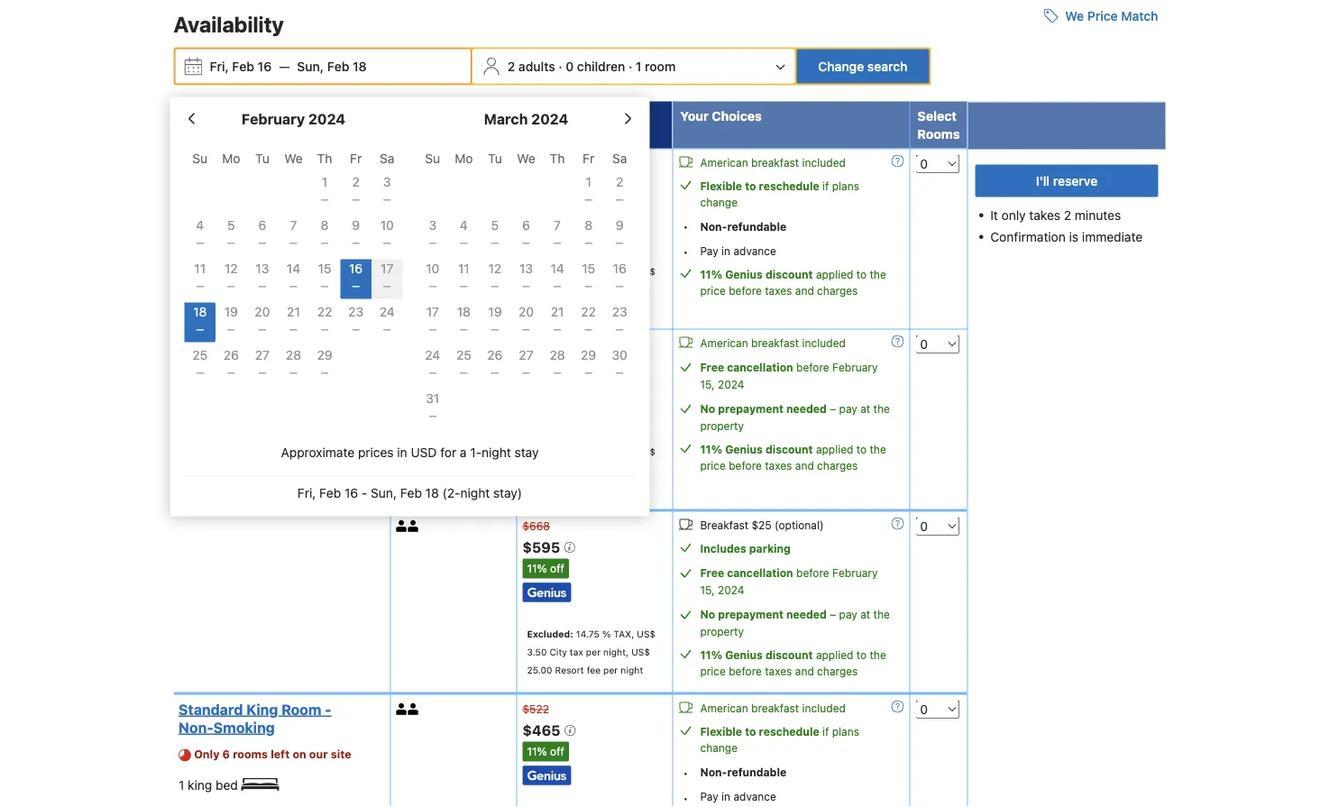 Task type: describe. For each thing, give the bounding box(es) containing it.
1 property from the top
[[700, 420, 744, 432]]

6 February 2024 checkbox
[[247, 216, 278, 256]]

march
[[484, 110, 528, 127]]

fee for $550
[[587, 482, 601, 493]]

number
[[398, 108, 448, 123]]

$595
[[523, 539, 564, 556]]

2 and from the top
[[795, 459, 814, 472]]

17 cell
[[372, 256, 403, 299]]

2 rooms from the top
[[233, 748, 268, 761]]

22 March 2024 checkbox
[[573, 302, 604, 342]]

3.50 for $550
[[527, 464, 547, 475]]

2 site from the top
[[331, 748, 351, 761]]

1 cancellation from the top
[[727, 361, 793, 374]]

19 — for 19 march 2024 option
[[488, 304, 502, 335]]

1 • from the top
[[683, 221, 688, 233]]

28 — for 28 february 2024 checkbox
[[286, 347, 301, 378]]

1 applied from the top
[[816, 269, 854, 281]]

private
[[198, 288, 234, 301]]

availability
[[174, 11, 284, 36]]

9 February 2024 checkbox
[[340, 216, 372, 256]]

full
[[188, 232, 206, 247]]

26 for '26 march 2024' "checkbox"
[[487, 347, 503, 362]]

9 — for 9 march 2024 option at the top left
[[616, 217, 624, 248]]

1 prepayment from the top
[[718, 403, 784, 415]]

fri, for fri, feb 16 - sun, feb 18 (2-night stay)
[[298, 485, 316, 500]]

1 – pay at the property from the top
[[700, 403, 890, 432]]

- inside standard room with full bed - non-smoking
[[209, 173, 216, 190]]

— for 21 march 2024 option
[[554, 324, 562, 335]]

adults
[[519, 58, 555, 73]]

26 March 2024 checkbox
[[480, 346, 511, 385]]

1 14.75 % tax, us$ 3.50 city tax per night, us$ 25.00 resort fee per night from the top
[[527, 266, 656, 312]]

0 vertical spatial for
[[577, 108, 595, 123]]

6 March 2024 checkbox
[[511, 216, 542, 256]]

2 discount from the top
[[766, 443, 813, 456]]

fri, feb 16 - sun, feb 18 (2-night stay)
[[298, 485, 522, 500]]

— for 19 march 2024 option
[[491, 324, 499, 335]]

16 down the prices
[[345, 485, 358, 500]]

february 2024
[[242, 110, 346, 127]]

— for 5 february 2024 checkbox
[[227, 238, 235, 248]]

% for $550
[[602, 446, 611, 457]]

1 night, from the top
[[604, 284, 629, 294]]

toiletries
[[219, 323, 263, 335]]

— up the february 2024 in the top of the page
[[279, 58, 290, 73]]

bathroom
[[237, 288, 286, 301]]

1 14.75 from the top
[[576, 266, 600, 276]]

2 – pay at the property from the top
[[700, 608, 890, 638]]

your
[[681, 108, 709, 123]]

2 free cancellation from the top
[[700, 567, 793, 579]]

16 inside checkbox
[[613, 261, 627, 275]]

rooms
[[918, 126, 960, 141]]

8 — for 8 march 2024 checkbox
[[585, 217, 593, 248]]

2 11% genius discount from the top
[[700, 443, 813, 456]]

shower
[[250, 341, 287, 353]]

2 left from the top
[[271, 748, 290, 761]]

9 for the 9 february 2024 checkbox
[[352, 217, 360, 232]]

2 applied to the price before taxes and charges from the top
[[700, 443, 887, 472]]

select rooms
[[918, 108, 960, 141]]

1 king bed
[[179, 777, 241, 792]]

— for "14 march 2024" option at the left
[[554, 281, 562, 291]]

change search
[[818, 58, 908, 73]]

it only takes 2 minutes confirmation is immediate
[[991, 207, 1143, 244]]

14 March 2024 checkbox
[[542, 259, 573, 299]]

we inside 'we price match' dropdown button
[[1066, 8, 1084, 23]]

30
[[612, 347, 628, 362]]

is
[[1069, 229, 1079, 244]]

15 for the 15 march 2024 checkbox
[[582, 261, 595, 275]]

0 vertical spatial room
[[182, 108, 217, 123]]

1 left from the top
[[271, 202, 290, 215]]

full
[[324, 155, 349, 172]]

— for 27 march 2024 checkbox
[[522, 367, 530, 378]]

— for '26 march 2024' "checkbox"
[[491, 367, 499, 378]]

american breakfast included for standard king room - non-smoking
[[700, 702, 846, 715]]

2 no prepayment needed from the top
[[700, 608, 827, 621]]

11% off for $595
[[527, 562, 565, 575]]

— for 6 march 2024 option
[[522, 238, 530, 248]]

stay)
[[493, 485, 522, 500]]

6 inside option
[[258, 217, 266, 232]]

air
[[272, 265, 286, 278]]

1 vertical spatial in
[[397, 445, 407, 459]]

1 tax, from the top
[[614, 266, 634, 276]]

approximate
[[281, 445, 355, 459]]

16 down availability
[[258, 58, 272, 73]]

21 February 2024 checkbox
[[278, 302, 309, 342]]

non-refundable for standard king room - non-smoking
[[700, 766, 787, 779]]

6 up 5 february 2024 checkbox
[[222, 202, 230, 215]]

6 — for 6 march 2024 option
[[522, 217, 530, 248]]

1 excluded: from the top
[[527, 266, 573, 276]]

6 — for 6 february 2024 option
[[258, 217, 266, 248]]

— for 6 february 2024 option
[[258, 238, 266, 248]]

$668
[[523, 520, 550, 533]]

discount for more details on meals and payment options icon for full
[[766, 269, 813, 281]]

224 feet²
[[198, 265, 245, 278]]

13 February 2024 checkbox
[[247, 259, 278, 299]]

23 March 2024 checkbox
[[604, 302, 635, 342]]

7 — for 7 february 2024 'checkbox'
[[290, 217, 298, 248]]

sa for march 2024
[[613, 151, 627, 165]]

2 inside it only takes 2 minutes confirmation is immediate
[[1064, 207, 1072, 222]]

iron
[[308, 341, 327, 353]]

of
[[451, 108, 464, 123]]

— for 23 march 2024 option
[[616, 324, 624, 335]]

16 inside option
[[349, 261, 363, 275]]

1 and from the top
[[795, 285, 814, 297]]

2 breakfast from the top
[[751, 337, 799, 349]]

price inside dropdown button
[[1088, 8, 1118, 23]]

1 no prepayment needed from the top
[[700, 403, 827, 415]]

2 vertical spatial free
[[700, 567, 724, 579]]

tax, for $595
[[614, 628, 634, 639]]

breakfast $25 (optional)
[[700, 519, 824, 532]]

1 occupancy image from the left
[[396, 520, 408, 532]]

— for 2 february 2024 option
[[352, 194, 360, 205]]

usd
[[411, 445, 437, 459]]

1 free cancellation from the top
[[700, 361, 793, 374]]

(2-
[[443, 485, 461, 500]]

19 — for "19 february 2024" checkbox
[[224, 304, 238, 335]]

children
[[577, 58, 625, 73]]

4 for 4 february 2024 checkbox
[[196, 217, 204, 232]]

30 —
[[612, 347, 628, 378]]

2 15, from the top
[[700, 584, 715, 597]]

— for 25 february 2024 option
[[196, 367, 204, 378]]

2 our from the top
[[309, 748, 328, 761]]

smoking inside standard room with full bed - non-smoking
[[254, 173, 316, 190]]

private bathroom
[[198, 288, 286, 301]]

1 our from the top
[[309, 202, 328, 215]]

22 February 2024 checkbox
[[309, 302, 340, 342]]

match
[[1121, 8, 1159, 23]]

11 February 2024 checkbox
[[184, 259, 216, 299]]

with
[[290, 155, 320, 172]]

2 inside 'button'
[[508, 58, 515, 73]]

18 inside 18 march 2024 option
[[457, 304, 471, 319]]

1 vertical spatial for
[[440, 445, 457, 459]]

minutes
[[1075, 207, 1121, 222]]

fee for $595
[[587, 664, 601, 675]]

2 taxes from the top
[[765, 459, 792, 472]]

20 March 2024 checkbox
[[511, 302, 542, 342]]

non- inside standard room with full bed - non-smoking
[[219, 173, 254, 190]]

27 March 2024 checkbox
[[511, 346, 542, 385]]

1 site from the top
[[331, 202, 351, 215]]

2 included from the top
[[802, 337, 846, 349]]

2 · from the left
[[629, 58, 633, 73]]

0 horizontal spatial price
[[542, 108, 574, 123]]

1 25.00 from the top
[[527, 302, 553, 312]]

sun, feb 18 button
[[290, 50, 374, 82]]

1 · from the left
[[559, 58, 563, 73]]

14 for "14 march 2024" option at the left
[[551, 261, 564, 275]]

feb down availability
[[232, 58, 254, 73]]

— for 26 february 2024 option
[[227, 367, 235, 378]]

2 american from the top
[[700, 337, 748, 349]]

1 tax from the top
[[570, 284, 583, 294]]

— for 28 march 2024 checkbox
[[554, 367, 562, 378]]

number of guests
[[398, 108, 509, 123]]

25 — for 25 february 2024 option
[[192, 347, 208, 378]]

28 February 2024 checkbox
[[278, 346, 309, 385]]

3 • from the top
[[683, 767, 688, 779]]

5 March 2024 checkbox
[[480, 216, 511, 256]]

13 — for 13 march 2024 checkbox
[[520, 261, 533, 291]]

19 for "19 february 2024" checkbox
[[224, 304, 238, 319]]

fri, feb 16 button
[[203, 50, 279, 82]]

31
[[426, 390, 440, 405]]

— for 9 march 2024 option at the top left
[[616, 238, 624, 248]]

3 February 2024 checkbox
[[372, 173, 403, 212]]

applied to the price before taxes and charges for second more details on meals and payment options icon from the bottom
[[700, 649, 887, 678]]

21 March 2024 checkbox
[[542, 302, 573, 342]]

27 for 27 february 2024 "option"
[[255, 347, 270, 362]]

su for february
[[192, 151, 208, 165]]

17 February 2024 checkbox
[[372, 259, 403, 299]]

breakfast
[[700, 519, 749, 532]]

standard king room - non-smoking link
[[179, 700, 380, 736]]

sun, for —
[[297, 58, 324, 73]]

2 inside checkbox
[[616, 174, 624, 189]]

it
[[991, 207, 998, 222]]

2 occupancy image from the left
[[408, 703, 420, 715]]

1 resort from the top
[[555, 302, 584, 312]]

3 price from the top
[[700, 665, 726, 678]]

1 city from the top
[[550, 284, 567, 294]]

13 March 2024 checkbox
[[511, 259, 542, 299]]

th for march 2024
[[550, 151, 565, 165]]

room type
[[182, 108, 251, 123]]

2 on from the top
[[293, 748, 306, 761]]

immediate
[[1082, 229, 1143, 244]]

1 needed from the top
[[787, 403, 827, 415]]

feb left (2-
[[400, 485, 422, 500]]

2 charges from the top
[[817, 459, 858, 472]]

change search button
[[797, 49, 930, 83]]

5 — for 5 february 2024 checkbox
[[227, 217, 235, 248]]

stay
[[515, 445, 539, 459]]

2 • from the top
[[683, 246, 688, 259]]

parking
[[749, 543, 791, 555]]

safe
[[284, 323, 307, 335]]

discount for second more details on meals and payment options icon from the bottom
[[766, 649, 813, 662]]

excluded: for $550
[[527, 446, 573, 457]]

we price match button
[[1037, 0, 1166, 32]]

24 — for 24 march 2024 "checkbox"
[[425, 347, 440, 378]]

4 — for 4 march 2024 option
[[460, 217, 468, 248]]

12 March 2024 checkbox
[[480, 259, 511, 299]]

1-
[[470, 445, 482, 459]]

13 — for 13 february 2024 checkbox
[[256, 261, 269, 291]]

your choices
[[681, 108, 762, 123]]

$618
[[523, 338, 548, 350]]

select
[[918, 108, 957, 123]]

approximate prices in usd for a 1-night stay
[[281, 445, 539, 459]]

1 inside 'button'
[[636, 58, 642, 73]]

13 for 13 march 2024 checkbox
[[520, 261, 533, 275]]

fri, feb 16 — sun, feb 18
[[210, 58, 367, 73]]

1 at from the top
[[861, 403, 871, 415]]

room inside standard king room - non-smoking
[[282, 701, 322, 718]]

2 at from the top
[[861, 608, 871, 621]]

2 pay from the top
[[839, 608, 858, 621]]

king
[[246, 701, 278, 718]]

2 – from the top
[[830, 608, 836, 621]]

1 left king
[[179, 777, 184, 792]]

— for 18 march 2024 option
[[460, 324, 468, 335]]

night, for $550
[[604, 464, 629, 475]]

3 taxes from the top
[[765, 665, 792, 678]]

1 pay from the top
[[839, 403, 858, 415]]

conditioning
[[289, 265, 352, 278]]

11% off. you're getting a reduced rate because this property is offering a discount.. element for $595
[[523, 559, 569, 579]]

we price match
[[1066, 8, 1159, 23]]

a
[[460, 445, 467, 459]]

— for 10 february 2024 checkbox
[[383, 238, 391, 248]]

pay for standard king room - non-smoking
[[700, 791, 719, 803]]

23 for 23 march 2024 option
[[612, 304, 628, 319]]

3 — for 3 february 2024 option
[[383, 174, 391, 205]]

hairdryer
[[254, 359, 302, 371]]

3 11% genius discount from the top
[[700, 649, 813, 662]]

type
[[220, 108, 251, 123]]

12 February 2024 checkbox
[[216, 259, 247, 299]]

2 price from the top
[[700, 459, 726, 472]]

26 — for '26 march 2024' "checkbox"
[[487, 347, 503, 378]]

sa for february 2024
[[380, 151, 395, 165]]

3 March 2024 checkbox
[[417, 216, 448, 256]]

i'll reserve button
[[976, 164, 1159, 197]]

2 before february 15, 2024 from the top
[[700, 567, 878, 597]]

non-refundable for standard room with full bed - non-smoking
[[700, 220, 787, 233]]

25 for 25 march 2024 checkbox
[[456, 347, 472, 362]]

1 March 2024 checkbox
[[573, 173, 604, 212]]

bathtub
[[194, 341, 234, 353]]

20 for 20 february 2024 checkbox
[[255, 304, 270, 319]]

29 — for "29 february 2024" option
[[317, 347, 332, 378]]

8 for 8 march 2024 checkbox
[[585, 217, 593, 232]]

2 applied from the top
[[816, 443, 854, 456]]

— for 13 march 2024 checkbox
[[522, 281, 530, 291]]

31 —
[[426, 390, 440, 421]]

1 taxes from the top
[[765, 285, 792, 297]]

standard king room - non-smoking
[[179, 701, 332, 736]]

— for 21 february 2024 option
[[290, 324, 298, 335]]

5 for the 5 march 2024 option
[[491, 217, 499, 232]]

$522
[[523, 703, 549, 716]]

16 February 2024 checkbox
[[340, 259, 372, 299]]

0 vertical spatial february
[[242, 110, 305, 127]]

1 only 6 rooms left on our site from the top
[[194, 202, 351, 215]]

1 vertical spatial february
[[833, 361, 878, 374]]

1 fee from the top
[[587, 302, 601, 312]]

24 — for 24 february 2024 option
[[380, 304, 395, 335]]

advance for standard room with full bed - non-smoking
[[734, 245, 777, 257]]

feb down approximate
[[319, 485, 341, 500]]

29 March 2024 checkbox
[[573, 346, 604, 385]]

1 only from the top
[[194, 202, 220, 215]]

13 for 13 february 2024 checkbox
[[256, 261, 269, 275]]

takes
[[1030, 207, 1061, 222]]

guests
[[467, 108, 509, 123]]

1 15, from the top
[[700, 378, 715, 391]]

2 genius from the top
[[725, 443, 763, 456]]

16 — for 16 march 2024 checkbox
[[613, 261, 627, 291]]

1 inside checkbox
[[586, 174, 592, 189]]

9 for 9 march 2024 option at the top left
[[616, 217, 624, 232]]

2 property from the top
[[700, 625, 744, 638]]

3 and from the top
[[795, 665, 814, 678]]

change for standard room with full bed - non-smoking
[[700, 196, 738, 209]]

7 February 2024 checkbox
[[278, 216, 309, 256]]

0 vertical spatial free
[[194, 323, 216, 335]]

— for 11 march 2024 option
[[460, 281, 468, 291]]

2 only from the top
[[194, 748, 220, 761]]

2 only 6 rooms left on our site from the top
[[194, 748, 351, 761]]

2 vertical spatial february
[[833, 567, 878, 579]]

12 for 12 march 2024 "option"
[[489, 261, 502, 275]]

22 for 22 march 2024 option
[[581, 304, 596, 319]]

$513
[[523, 157, 548, 170]]

2 more details on meals and payment options image from the top
[[892, 517, 904, 530]]

— for 17 march 2024 checkbox
[[429, 324, 437, 335]]

non- inside standard king room - non-smoking
[[179, 719, 214, 736]]

2 occupancy image from the left
[[408, 520, 420, 532]]

$550
[[523, 357, 564, 374]]

0
[[566, 58, 574, 73]]

fr for march 2024
[[583, 151, 595, 165]]

change
[[818, 58, 864, 73]]

(optional)
[[775, 519, 824, 532]]

feet²
[[221, 265, 245, 278]]

31 March 2024 checkbox
[[417, 389, 448, 429]]

25 for 25 february 2024 option
[[192, 347, 208, 362]]

i'll reserve
[[1036, 173, 1098, 188]]

1 rooms from the top
[[233, 202, 268, 215]]

16 March 2024 checkbox
[[604, 259, 635, 299]]

14.75 % tax, us$ 3.50 city tax per night, us$ 25.00 resort fee per night for $550
[[527, 446, 656, 493]]

2 inside option
[[352, 174, 360, 189]]

price for 2 nights
[[542, 108, 648, 123]]

search
[[868, 58, 908, 73]]

18 — for 18 february 2024 option
[[193, 304, 207, 335]]

free toiletries
[[194, 323, 263, 335]]

choices
[[712, 108, 762, 123]]

3 for 3 february 2024 option
[[383, 174, 391, 189]]

28 for 28 march 2024 checkbox
[[550, 347, 565, 362]]

included for standard room with full bed - non-smoking
[[802, 156, 846, 169]]

2 left nights
[[598, 108, 606, 123]]

1 % from the top
[[602, 266, 611, 276]]

2 no from the top
[[700, 608, 715, 621]]

1 before february 15, 2024 from the top
[[700, 361, 878, 391]]



Task type: locate. For each thing, give the bounding box(es) containing it.
included for standard king room - non-smoking
[[802, 702, 846, 715]]

0 vertical spatial 3.50
[[527, 284, 547, 294]]

th right $513 on the left of the page
[[550, 151, 565, 165]]

2
[[508, 58, 515, 73], [598, 108, 606, 123], [352, 174, 360, 189], [616, 174, 624, 189], [1064, 207, 1072, 222]]

0 vertical spatial 25.00
[[527, 302, 553, 312]]

21 — right "20 march 2024" checkbox
[[551, 304, 564, 335]]

— right 1 february 2024 checkbox
[[352, 194, 360, 205]]

1 vertical spatial free
[[700, 361, 724, 374]]

breakfast for standard room with full bed - non-smoking
[[751, 156, 799, 169]]

18 — right 17 march 2024 checkbox
[[457, 304, 471, 335]]

0 horizontal spatial 26 —
[[224, 347, 239, 378]]

1 horizontal spatial 15
[[582, 261, 595, 275]]

24 inside "checkbox"
[[425, 347, 440, 362]]

28 for 28 february 2024 checkbox
[[286, 347, 301, 362]]

— down air conditioning
[[290, 281, 298, 291]]

fri,
[[210, 58, 229, 73], [298, 485, 316, 500]]

price
[[1088, 8, 1118, 23], [542, 108, 574, 123]]

3 included from the top
[[802, 702, 846, 715]]

city left the 15 march 2024 checkbox
[[550, 284, 567, 294]]

2 15 — from the left
[[582, 261, 595, 291]]

29 down 22 february 2024 option
[[317, 347, 332, 362]]

— for 22 february 2024 option
[[321, 324, 329, 335]]

2 vertical spatial night,
[[604, 646, 629, 657]]

18 March 2024 checkbox
[[448, 302, 480, 342]]

— for the 5 march 2024 option
[[491, 238, 499, 248]]

1 horizontal spatial 13 —
[[520, 261, 533, 291]]

bed for smoking
[[216, 777, 238, 792]]

15 inside checkbox
[[582, 261, 595, 275]]

13 — inside 13 march 2024 checkbox
[[520, 261, 533, 291]]

2 27 from the left
[[519, 347, 534, 362]]

standard room with full bed - non-smoking
[[179, 155, 349, 190]]

29 — inside 29 march 2024 option
[[581, 347, 596, 378]]

11 March 2024 checkbox
[[448, 259, 480, 299]]

9 inside 9 march 2024 option
[[616, 217, 624, 232]]

no
[[700, 403, 715, 415], [700, 608, 715, 621]]

0 horizontal spatial 27
[[255, 347, 270, 362]]

— inside the 7 march 2024 'option'
[[554, 238, 562, 248]]

1 1 — from the left
[[321, 174, 329, 205]]

4 —
[[196, 217, 204, 248], [460, 217, 468, 248]]

10 for 10 february 2024 checkbox
[[380, 217, 394, 232]]

1 vertical spatial flexible to reschedule
[[700, 726, 820, 738]]

224
[[198, 265, 218, 278]]

bathtub or shower
[[194, 341, 287, 353]]

our down standard king room - non-smoking link
[[309, 748, 328, 761]]

1 left full
[[179, 232, 184, 247]]

11% off. you're getting a reduced rate because this property is offering a discount.. element for $465
[[523, 742, 569, 762]]

room inside standard room with full bed - non-smoking
[[246, 155, 286, 172]]

2 pay in advance from the top
[[700, 791, 777, 803]]

— for 31 march 2024 option
[[429, 411, 437, 421]]

2 12 — from the left
[[489, 261, 502, 291]]

1 no from the top
[[700, 403, 715, 415]]

1 18 — from the left
[[193, 304, 207, 335]]

1 — for february 2024
[[321, 174, 329, 205]]

20 — inside "20 march 2024" checkbox
[[519, 304, 534, 335]]

25 inside checkbox
[[456, 347, 472, 362]]

0 vertical spatial needed
[[787, 403, 827, 415]]

0 vertical spatial property
[[700, 420, 744, 432]]

6 inside option
[[522, 217, 530, 232]]

— for 7 february 2024 'checkbox'
[[290, 238, 298, 248]]

29 — for 29 march 2024 option
[[581, 347, 596, 378]]

standard left king at bottom left
[[179, 701, 243, 718]]

1 horizontal spatial grid
[[417, 140, 635, 429]]

0 horizontal spatial 12 —
[[225, 261, 238, 291]]

taxes
[[765, 285, 792, 297], [765, 459, 792, 472], [765, 665, 792, 678]]

more details on meals and payment options image
[[892, 335, 904, 348]]

1 29 from the left
[[317, 347, 332, 362]]

12 — right 224
[[225, 261, 238, 291]]

genius for more details on meals and payment options icon for full
[[725, 269, 763, 281]]

th up 1 february 2024 checkbox
[[317, 151, 332, 165]]

2 11 — from the left
[[458, 261, 470, 291]]

21 up safe
[[287, 304, 300, 319]]

9 — inside 9 march 2024 option
[[616, 217, 624, 248]]

2 horizontal spatial we
[[1066, 8, 1084, 23]]

— inside 2 march 2024 checkbox
[[616, 194, 624, 205]]

1 horizontal spatial 23
[[612, 304, 628, 319]]

1 horizontal spatial price
[[1088, 8, 1118, 23]]

0 horizontal spatial 14
[[287, 261, 300, 275]]

1 vertical spatial applied to the price before taxes and charges
[[700, 443, 887, 472]]

24 March 2024 checkbox
[[417, 346, 448, 385]]

11 —
[[194, 261, 206, 291], [458, 261, 470, 291]]

— inside 6 march 2024 option
[[522, 238, 530, 248]]

cancellation
[[727, 361, 793, 374], [727, 567, 793, 579]]

2 27 — from the left
[[519, 347, 534, 378]]

4 • from the top
[[683, 792, 688, 804]]

1 occupancy image from the left
[[396, 703, 408, 715]]

on
[[293, 202, 306, 215], [293, 748, 306, 761]]

0 horizontal spatial 16 —
[[349, 261, 363, 291]]

— inside 25 february 2024 option
[[196, 367, 204, 378]]

fee
[[587, 302, 601, 312], [587, 482, 601, 493], [587, 664, 601, 675]]

1 horizontal spatial 28 —
[[550, 347, 565, 378]]

25 down 18 march 2024 option
[[456, 347, 472, 362]]

2 vertical spatial room
[[282, 701, 322, 718]]

3.50 down stay
[[527, 464, 547, 475]]

3 inside option
[[383, 174, 391, 189]]

— inside 19 march 2024 option
[[491, 324, 499, 335]]

1 23 — from the left
[[348, 304, 364, 335]]

3 14.75 from the top
[[576, 628, 600, 639]]

2 american breakfast included from the top
[[700, 337, 846, 349]]

0 vertical spatial change
[[700, 196, 738, 209]]

9 —
[[352, 217, 360, 248], [616, 217, 624, 248]]

3 14.75 % tax, us$ 3.50 city tax per night, us$ 25.00 resort fee per night from the top
[[527, 628, 656, 675]]

11 — for 11 march 2024 option
[[458, 261, 470, 291]]

0 horizontal spatial ·
[[559, 58, 563, 73]]

0 horizontal spatial 3 —
[[383, 174, 391, 205]]

17 inside checkbox
[[381, 261, 394, 275]]

air conditioning
[[272, 265, 352, 278]]

4 left 5 february 2024 checkbox
[[196, 217, 204, 232]]

22 for 22 february 2024 option
[[317, 304, 332, 319]]

— inside 6 february 2024 option
[[258, 238, 266, 248]]

night, for $595
[[604, 646, 629, 657]]

10 — left 11 march 2024 option
[[426, 261, 440, 291]]

— for 24 march 2024 "checkbox"
[[429, 367, 437, 378]]

25.00 down 13 march 2024 checkbox
[[527, 302, 553, 312]]

mo for march
[[455, 151, 473, 165]]

— down 31
[[429, 411, 437, 421]]

more details on meals and payment options image for full
[[892, 155, 904, 167]]

11% genius discount
[[700, 269, 813, 281], [700, 443, 813, 456], [700, 649, 813, 662]]

— down 224
[[196, 281, 204, 291]]

1 9 from the left
[[352, 217, 360, 232]]

room left with
[[246, 155, 286, 172]]

1 american breakfast included from the top
[[700, 156, 846, 169]]

5 — inside the 5 march 2024 option
[[491, 217, 499, 248]]

— down bathtub
[[196, 367, 204, 378]]

1 11 — from the left
[[194, 261, 206, 291]]

1 horizontal spatial th
[[550, 151, 565, 165]]

standard up bed
[[179, 155, 243, 172]]

— for 12 march 2024 "option"
[[491, 281, 499, 291]]

3 genius from the top
[[725, 649, 763, 662]]

21 — inside 21 march 2024 option
[[551, 304, 564, 335]]

0 horizontal spatial 26
[[224, 347, 239, 362]]

— inside 31 —
[[429, 411, 437, 421]]

1 11% genius discount from the top
[[700, 269, 813, 281]]

— inside 11 march 2024 option
[[460, 281, 468, 291]]

0 vertical spatial –
[[830, 403, 836, 415]]

6 — right 5 february 2024 checkbox
[[258, 217, 266, 248]]

9 — inside the 9 february 2024 checkbox
[[352, 217, 360, 248]]

flexible
[[700, 180, 742, 192], [700, 726, 742, 738]]

pay in advance for standard room with full bed - non-smoking
[[700, 245, 777, 257]]

1 vertical spatial 25.00
[[527, 482, 553, 493]]

1 vertical spatial american
[[700, 337, 748, 349]]

1 27 from the left
[[255, 347, 270, 362]]

28 March 2024 checkbox
[[542, 346, 573, 385]]

5 right 4 february 2024 checkbox
[[227, 217, 235, 232]]

1 13 — from the left
[[256, 261, 269, 291]]

$25
[[752, 519, 772, 532]]

only
[[1002, 207, 1026, 222]]

28 — inside 28 march 2024 checkbox
[[550, 347, 565, 378]]

13
[[256, 261, 269, 275], [520, 261, 533, 275]]

— inside 30 —
[[616, 367, 624, 378]]

15 — inside 15 february 2024 option
[[318, 261, 331, 291]]

smoking
[[254, 173, 316, 190], [214, 719, 275, 736]]

february
[[242, 110, 305, 127], [833, 361, 878, 374], [833, 567, 878, 579]]

confirmation
[[991, 229, 1066, 244]]

off down $595
[[550, 562, 565, 575]]

1 horizontal spatial 18 —
[[457, 304, 471, 335]]

smoking down with
[[254, 173, 316, 190]]

sun,
[[297, 58, 324, 73], [371, 485, 397, 500]]

18 February 2024 checkbox
[[184, 302, 216, 342]]

— for the 7 march 2024 'option'
[[554, 238, 562, 248]]

tax for $550
[[570, 464, 583, 475]]

standard room with full bed - non-smoking link
[[179, 155, 380, 191]]

price
[[700, 285, 726, 297], [700, 459, 726, 472], [700, 665, 726, 678]]

1 horizontal spatial 7
[[554, 217, 561, 232]]

at
[[861, 403, 871, 415], [861, 608, 871, 621]]

2024
[[308, 110, 346, 127], [531, 110, 569, 127], [718, 378, 745, 391], [718, 584, 745, 597]]

26 for 26 february 2024 option
[[224, 347, 239, 362]]

free
[[194, 323, 216, 335], [700, 361, 724, 374], [700, 567, 724, 579]]

room left type
[[182, 108, 217, 123]]

0 horizontal spatial 11
[[194, 261, 206, 275]]

21 — for 21 march 2024 option
[[551, 304, 564, 335]]

— inside '26 march 2024' "checkbox"
[[491, 367, 499, 378]]

1 horizontal spatial fri,
[[298, 485, 316, 500]]

— left 11 march 2024 option
[[429, 281, 437, 291]]

— for 17 february 2024 checkbox
[[383, 281, 391, 291]]

10 inside checkbox
[[380, 217, 394, 232]]

before
[[729, 285, 762, 297], [797, 361, 830, 374], [729, 459, 762, 472], [797, 567, 830, 579], [729, 665, 762, 678]]

1 horizontal spatial 27
[[519, 347, 534, 362]]

19 — inside 19 march 2024 option
[[488, 304, 502, 335]]

12 right 224
[[225, 261, 238, 275]]

price down the 0
[[542, 108, 574, 123]]

1 on from the top
[[293, 202, 306, 215]]

1 vertical spatial american breakfast included
[[700, 337, 846, 349]]

1 discount from the top
[[766, 269, 813, 281]]

2 11% off from the top
[[527, 746, 565, 758]]

standard inside standard room with full bed - non-smoking
[[179, 155, 243, 172]]

1 vertical spatial – pay at the property
[[700, 608, 890, 638]]

— inside 17 march 2024 checkbox
[[429, 324, 437, 335]]

17 March 2024 checkbox
[[417, 302, 448, 342]]

1 vertical spatial refundable
[[727, 766, 787, 779]]

7 for 7 february 2024 'checkbox'
[[290, 217, 297, 232]]

24 February 2024 checkbox
[[372, 302, 403, 342]]

— for 1 february 2024 checkbox
[[321, 194, 329, 205]]

includes parking
[[700, 543, 791, 555]]

25 — right 24 march 2024 "checkbox"
[[456, 347, 472, 378]]

26 — inside '26 march 2024' "checkbox"
[[487, 347, 503, 378]]

2 pay from the top
[[700, 791, 719, 803]]

3 — right 2 february 2024 option
[[383, 174, 391, 205]]

tu left $513 on the left of the page
[[488, 151, 502, 165]]

6 up 1 king bed on the bottom of the page
[[222, 748, 230, 761]]

— inside 13 march 2024 checkbox
[[522, 281, 530, 291]]

18 inside 18 february 2024 option
[[193, 304, 207, 319]]

2 prepayment from the top
[[718, 608, 784, 621]]

— inside 28 march 2024 checkbox
[[554, 367, 562, 378]]

3 night, from the top
[[604, 646, 629, 657]]

8
[[321, 217, 329, 232], [585, 217, 593, 232]]

feb up the february 2024 in the top of the page
[[327, 58, 349, 73]]

14 down the 7 march 2024 'option'
[[551, 261, 564, 275]]

pay in advance for standard king room - non-smoking
[[700, 791, 777, 803]]

2 vertical spatial american
[[700, 702, 748, 715]]

1 horizontal spatial 5 —
[[491, 217, 499, 248]]

— inside 9 march 2024 option
[[616, 238, 624, 248]]

28 — inside 28 february 2024 checkbox
[[286, 347, 301, 378]]

2 March 2024 checkbox
[[604, 173, 635, 212]]

1 horizontal spatial 21 —
[[551, 304, 564, 335]]

1 full bed
[[179, 232, 235, 247]]

2 horizontal spatial -
[[362, 485, 367, 500]]

1 more details on meals and payment options image from the top
[[892, 155, 904, 167]]

night for $618
[[621, 482, 643, 493]]

10 — inside 10 march 2024 option
[[426, 261, 440, 291]]

2 February 2024 checkbox
[[340, 173, 372, 212]]

1 advance from the top
[[734, 245, 777, 257]]

10 inside option
[[426, 261, 440, 275]]

28 inside checkbox
[[286, 347, 301, 362]]

10 for 10 march 2024 option
[[426, 261, 440, 275]]

7 — for the 7 march 2024 'option'
[[554, 217, 562, 248]]

26 — inside 26 february 2024 option
[[224, 347, 239, 378]]

2 6 — from the left
[[522, 217, 530, 248]]

1 11 from the left
[[194, 261, 206, 275]]

13 down 6 march 2024 option
[[520, 261, 533, 275]]

1 28 from the left
[[286, 347, 301, 362]]

25 — inside 25 february 2024 option
[[192, 347, 208, 378]]

1 — inside 1 february 2024 checkbox
[[321, 174, 329, 205]]

4 March 2024 checkbox
[[448, 216, 480, 256]]

smoking inside standard king room - non-smoking
[[214, 719, 275, 736]]

— inside '14 february 2024' option
[[290, 281, 298, 291]]

22 — for 22 february 2024 option
[[317, 304, 332, 335]]

19 inside option
[[488, 304, 502, 319]]

applied to the price before taxes and charges
[[700, 269, 887, 297], [700, 443, 887, 472], [700, 649, 887, 678]]

— for 29 march 2024 option
[[585, 367, 593, 378]]

23 —
[[348, 304, 364, 335], [612, 304, 628, 335]]

25.00 for $595
[[527, 664, 553, 675]]

price left match on the top right
[[1088, 8, 1118, 23]]

2 needed from the top
[[787, 608, 827, 621]]

king
[[188, 777, 212, 792]]

reschedule
[[759, 180, 820, 192], [759, 726, 820, 738]]

5 February 2024 checkbox
[[216, 216, 247, 256]]

— inside 22 february 2024 option
[[321, 324, 329, 335]]

off down $465
[[550, 746, 565, 758]]

0 vertical spatial charges
[[817, 285, 858, 297]]

7 March 2024 checkbox
[[542, 216, 573, 256]]

11 — left 12 february 2024 option
[[194, 261, 206, 291]]

4 — inside 4 february 2024 checkbox
[[196, 217, 204, 248]]

2 adults · 0 children · 1 room
[[508, 58, 676, 73]]

1 horizontal spatial for
[[577, 108, 595, 123]]

0 vertical spatial price
[[700, 285, 726, 297]]

11% off. you're getting a reduced rate because this property is offering a discount.. element down $595
[[523, 559, 569, 579]]

10 February 2024 checkbox
[[372, 216, 403, 256]]

1 19 — from the left
[[224, 304, 238, 335]]

28 —
[[286, 347, 301, 378], [550, 347, 565, 378]]

only
[[194, 202, 220, 215], [194, 748, 220, 761]]

excluded: right 1-
[[527, 446, 573, 457]]

— for 28 february 2024 checkbox
[[290, 367, 298, 378]]

1 left 2 march 2024 checkbox
[[586, 174, 592, 189]]

— for 12 february 2024 option
[[227, 281, 235, 291]]

2 7 from the left
[[554, 217, 561, 232]]

2 fr from the left
[[583, 151, 595, 165]]

1 – from the top
[[830, 403, 836, 415]]

20
[[255, 304, 270, 319], [519, 304, 534, 319]]

16 — inside '16 february 2024' option
[[349, 261, 363, 291]]

— right 27 february 2024 "option"
[[290, 367, 298, 378]]

0 vertical spatial night,
[[604, 284, 629, 294]]

3 american breakfast included from the top
[[700, 702, 846, 715]]

2 5 — from the left
[[491, 217, 499, 248]]

2 right 1 march 2024 checkbox on the top left of page
[[616, 174, 624, 189]]

resort right stay)
[[555, 482, 584, 493]]

fr up 1 march 2024 checkbox on the top left of page
[[583, 151, 595, 165]]

19 —
[[224, 304, 238, 335], [488, 304, 502, 335]]

— inside 1 february 2024 checkbox
[[321, 194, 329, 205]]

16 cell
[[340, 256, 372, 299]]

— inside the 9 february 2024 checkbox
[[352, 238, 360, 248]]

2 if from the top
[[823, 726, 829, 738]]

— right 2 february 2024 option
[[383, 194, 391, 205]]

flexible to reschedule
[[700, 180, 820, 192], [700, 726, 820, 738]]

— for 11 february 2024 option at the top of page
[[196, 281, 204, 291]]

0 vertical spatial if
[[823, 180, 829, 192]]

1 change from the top
[[700, 196, 738, 209]]

— for 25 march 2024 checkbox
[[460, 367, 468, 378]]

8 inside 8 march 2024 checkbox
[[585, 217, 593, 232]]

19 February 2024 checkbox
[[216, 302, 247, 342]]

1 11% off. you're getting a reduced rate because this property is offering a discount.. element from the top
[[523, 559, 569, 579]]

the
[[870, 269, 887, 281], [874, 403, 890, 415], [870, 443, 887, 456], [874, 608, 890, 621], [870, 649, 887, 662]]

nights
[[609, 108, 648, 123]]

29 inside option
[[581, 347, 596, 362]]

— inside 27 march 2024 checkbox
[[522, 367, 530, 378]]

— right 12 march 2024 "option"
[[522, 281, 530, 291]]

25.00 for $550
[[527, 482, 553, 493]]

2 standard from the top
[[179, 701, 243, 718]]

bed
[[209, 232, 231, 247], [216, 777, 238, 792]]

1 —
[[321, 174, 329, 205], [585, 174, 593, 205]]

1 vertical spatial price
[[542, 108, 574, 123]]

march 2024
[[484, 110, 569, 127]]

15 February 2024 checkbox
[[309, 259, 340, 299]]

17 — right the 16 cell
[[381, 261, 394, 291]]

26 February 2024 checkbox
[[216, 346, 247, 385]]

1 price from the top
[[700, 285, 726, 297]]

5 — inside 5 february 2024 checkbox
[[227, 217, 235, 248]]

0 horizontal spatial tu
[[255, 151, 270, 165]]

0 vertical spatial breakfast
[[751, 156, 799, 169]]

18 cell
[[184, 299, 216, 342]]

— for 1 march 2024 checkbox on the top left of page
[[585, 194, 593, 205]]

4 February 2024 checkbox
[[184, 216, 216, 256]]

9 — right 8 february 2024 option
[[352, 217, 360, 248]]

occupancy image
[[396, 520, 408, 532], [408, 520, 420, 532]]

— right 22 february 2024 option
[[352, 324, 360, 335]]

2 non-refundable from the top
[[700, 766, 787, 779]]

2 28 — from the left
[[550, 347, 565, 378]]

2 25.00 from the top
[[527, 482, 553, 493]]

— right 28 march 2024 checkbox
[[585, 367, 593, 378]]

1 23 from the left
[[348, 304, 364, 319]]

%
[[602, 266, 611, 276], [602, 446, 611, 457], [602, 628, 611, 639]]

0 horizontal spatial 7 —
[[290, 217, 298, 248]]

18 —
[[193, 304, 207, 335], [457, 304, 471, 335]]

fr right full
[[350, 151, 362, 165]]

22 — inside 22 february 2024 option
[[317, 304, 332, 335]]

for left a
[[440, 445, 457, 459]]

before february 15, 2024
[[700, 361, 878, 391], [700, 567, 878, 597]]

0 horizontal spatial 1 —
[[321, 174, 329, 205]]

0 horizontal spatial 23 —
[[348, 304, 364, 335]]

23 inside 23 february 2024 option
[[348, 304, 364, 319]]

1 horizontal spatial 11 —
[[458, 261, 470, 291]]

— down feet²
[[227, 281, 235, 291]]

includes
[[700, 543, 747, 555]]

26
[[224, 347, 239, 362], [487, 347, 503, 362]]

- inside standard king room - non-smoking
[[325, 701, 332, 718]]

6 right 5 february 2024 checkbox
[[258, 217, 266, 232]]

resort up $465
[[555, 664, 584, 675]]

— inside 21 february 2024 option
[[290, 324, 298, 335]]

heating
[[194, 359, 233, 371]]

5 inside option
[[491, 217, 499, 232]]

9 — for the 9 february 2024 checkbox
[[352, 217, 360, 248]]

16 down the 9 february 2024 checkbox
[[349, 261, 363, 275]]

— inside 5 february 2024 checkbox
[[227, 238, 235, 248]]

3 charges from the top
[[817, 665, 858, 678]]

— inside 20 february 2024 checkbox
[[258, 324, 266, 335]]

10
[[380, 217, 394, 232], [426, 261, 440, 275]]

1 vertical spatial our
[[309, 748, 328, 761]]

— inside "19 february 2024" checkbox
[[227, 324, 235, 335]]

23 — inside 23 february 2024 option
[[348, 304, 364, 335]]

applied
[[816, 269, 854, 281], [816, 443, 854, 456], [816, 649, 854, 662]]

3.50
[[527, 284, 547, 294], [527, 464, 547, 475], [527, 646, 547, 657]]

25 March 2024 checkbox
[[448, 346, 480, 385]]

2 cancellation from the top
[[727, 567, 793, 579]]

11 — for 11 february 2024 option at the top of page
[[194, 261, 206, 291]]

city up $465
[[550, 646, 567, 657]]

1 charges from the top
[[817, 285, 858, 297]]

27 — inside 27 february 2024 "option"
[[255, 347, 270, 378]]

12 for 12 february 2024 option
[[225, 261, 238, 275]]

1 horizontal spatial 28
[[550, 347, 565, 362]]

11 for 11 march 2024 option
[[458, 261, 470, 275]]

18 — down private in the left top of the page
[[193, 304, 207, 335]]

1 February 2024 checkbox
[[309, 173, 340, 212]]

14.75 % tax, us$ 3.50 city tax per night, us$ 25.00 resort fee per night for $595
[[527, 628, 656, 675]]

1 26 from the left
[[224, 347, 239, 362]]

0 vertical spatial smoking
[[254, 173, 316, 190]]

18 — inside 18 march 2024 option
[[457, 304, 471, 335]]

1 non-refundable from the top
[[700, 220, 787, 233]]

1 vertical spatial no prepayment needed
[[700, 608, 827, 621]]

22
[[317, 304, 332, 319], [581, 304, 596, 319]]

29 February 2024 checkbox
[[309, 346, 340, 385]]

20 February 2024 checkbox
[[247, 302, 278, 342]]

27 inside "option"
[[255, 347, 270, 362]]

fr
[[350, 151, 362, 165], [583, 151, 595, 165]]

prices
[[358, 445, 394, 459]]

– pay at the property
[[700, 403, 890, 432], [700, 608, 890, 638]]

1 horizontal spatial 3
[[429, 217, 437, 232]]

1 vertical spatial discount
[[766, 443, 813, 456]]

0 vertical spatial only 6 rooms left on our site
[[194, 202, 351, 215]]

19 March 2024 checkbox
[[480, 302, 511, 342]]

0 horizontal spatial 23
[[348, 304, 364, 319]]

off
[[550, 562, 565, 575], [550, 746, 565, 758]]

20 — up $618
[[519, 304, 534, 335]]

excluded: for $595
[[527, 628, 573, 639]]

more details on meals and payment options image
[[892, 155, 904, 167], [892, 517, 904, 530], [892, 700, 904, 713]]

american for -
[[700, 702, 748, 715]]

0 vertical spatial 11% off
[[527, 562, 565, 575]]

4 — inside 4 march 2024 option
[[460, 217, 468, 248]]

1 included from the top
[[802, 156, 846, 169]]

1 8 — from the left
[[321, 217, 329, 248]]

20 — down bathroom
[[255, 304, 270, 335]]

2 18 — from the left
[[457, 304, 471, 335]]

19 up free toiletries on the left top
[[224, 304, 238, 319]]

2 sa from the left
[[613, 151, 627, 165]]

— for '14 february 2024' option
[[290, 281, 298, 291]]

change
[[700, 196, 738, 209], [700, 742, 738, 754]]

23 inside 23 march 2024 option
[[612, 304, 628, 319]]

1 — down full
[[321, 174, 329, 205]]

30 March 2024 checkbox
[[604, 346, 635, 385]]

$465
[[523, 722, 564, 739]]

site down standard king room - non-smoking link
[[331, 748, 351, 761]]

2 adults · 0 children · 1 room button
[[474, 49, 793, 83]]

if for standard king room - non-smoking
[[823, 726, 829, 738]]

27 — inside 27 march 2024 checkbox
[[519, 347, 534, 378]]

5 — for the 5 march 2024 option
[[491, 217, 499, 248]]

8 March 2024 checkbox
[[573, 216, 604, 256]]

0 vertical spatial on
[[293, 202, 306, 215]]

14 — inside '14 february 2024' option
[[287, 261, 300, 291]]

occupancy image
[[396, 703, 408, 715], [408, 703, 420, 715]]

1 horizontal spatial 4 —
[[460, 217, 468, 248]]

17 for 17 february 2024 checkbox
[[381, 261, 394, 275]]

0 vertical spatial tax,
[[614, 266, 634, 276]]

0 vertical spatial – pay at the property
[[700, 403, 890, 432]]

sa up 3 february 2024 option
[[380, 151, 395, 165]]

mo for february
[[222, 151, 240, 165]]

10 March 2024 checkbox
[[417, 259, 448, 299]]

22 — inside 22 march 2024 option
[[581, 304, 596, 335]]

1 15 — from the left
[[318, 261, 331, 291]]

room
[[182, 108, 217, 123], [246, 155, 286, 172], [282, 701, 322, 718]]

— inside "14 march 2024" option
[[554, 281, 562, 291]]

sun, for -
[[371, 485, 397, 500]]

12 inside "option"
[[489, 261, 502, 275]]

19 down 12 march 2024 "option"
[[488, 304, 502, 319]]

— right 4 march 2024 option
[[491, 238, 499, 248]]

15 — right "14 march 2024" option at the left
[[582, 261, 595, 291]]

— for 24 february 2024 option
[[383, 324, 391, 335]]

10 — for 10 march 2024 option
[[426, 261, 440, 291]]

2 2 — from the left
[[616, 174, 624, 205]]

17 inside checkbox
[[426, 304, 439, 319]]

8 — inside 8 february 2024 option
[[321, 217, 329, 248]]

9 March 2024 checkbox
[[604, 216, 635, 256]]

6
[[222, 202, 230, 215], [258, 217, 266, 232], [522, 217, 530, 232], [222, 748, 230, 761]]

— down the conditioning
[[321, 281, 329, 291]]

29
[[317, 347, 332, 362], [581, 347, 596, 362]]

23 for 23 february 2024 option
[[348, 304, 364, 319]]

1 horizontal spatial 6 —
[[522, 217, 530, 248]]

27 down "20 march 2024" checkbox
[[519, 347, 534, 362]]

1 horizontal spatial 14 —
[[551, 261, 564, 291]]

flexible for standard king room - non-smoking
[[700, 726, 742, 738]]

3 applied from the top
[[816, 649, 854, 662]]

2 23 — from the left
[[612, 304, 628, 335]]

sun, down the prices
[[371, 485, 397, 500]]

we for march 2024
[[517, 151, 536, 165]]

1 15 from the left
[[318, 261, 331, 275]]

4 inside checkbox
[[196, 217, 204, 232]]

— inside 2 february 2024 option
[[352, 194, 360, 205]]

grid
[[184, 140, 403, 385], [417, 140, 635, 429]]

11 — right 10 march 2024 option
[[458, 261, 470, 291]]

12 down the 5 march 2024 option
[[489, 261, 502, 275]]

fri, for fri, feb 16 — sun, feb 18
[[210, 58, 229, 73]]

— right "14 march 2024" option at the left
[[585, 281, 593, 291]]

1 3.50 from the top
[[527, 284, 547, 294]]

15 — for 15 february 2024 option
[[318, 261, 331, 291]]

2 vertical spatial 3.50
[[527, 646, 547, 657]]

— up the conditioning
[[321, 238, 329, 248]]

14 February 2024 checkbox
[[278, 259, 309, 299]]

— for 16 march 2024 checkbox
[[616, 281, 624, 291]]

site up the 9 february 2024 checkbox
[[331, 202, 351, 215]]

2 change from the top
[[700, 742, 738, 754]]

23 February 2024 checkbox
[[340, 302, 372, 342]]

1 vertical spatial tax,
[[614, 446, 634, 457]]

25 February 2024 checkbox
[[184, 346, 216, 385]]

0 horizontal spatial 21
[[287, 304, 300, 319]]

or
[[237, 341, 247, 353]]

7 inside 'checkbox'
[[290, 217, 297, 232]]

9 — right 8 march 2024 checkbox
[[616, 217, 624, 248]]

rooms
[[233, 202, 268, 215], [233, 748, 268, 761]]

2 su from the left
[[425, 151, 440, 165]]

2 vertical spatial applied to the price before taxes and charges
[[700, 649, 887, 678]]

1 — for march 2024
[[585, 174, 593, 205]]

0 vertical spatial fri,
[[210, 58, 229, 73]]

1 horizontal spatial 29 —
[[581, 347, 596, 378]]

0 horizontal spatial 5
[[227, 217, 235, 232]]

— inside 24 february 2024 option
[[383, 324, 391, 335]]

21 — for 21 february 2024 option
[[287, 304, 300, 335]]

12 — for 12 february 2024 option
[[225, 261, 238, 291]]

— inside '16 february 2024' option
[[352, 281, 360, 291]]

tax, for $550
[[614, 446, 634, 457]]

19 inside checkbox
[[224, 304, 238, 319]]

1 horizontal spatial 10
[[426, 261, 440, 275]]

24 — right 23 february 2024 option
[[380, 304, 395, 335]]

— down 30
[[616, 367, 624, 378]]

11 inside option
[[458, 261, 470, 275]]

2 plans from the top
[[832, 726, 860, 738]]

2 28 from the left
[[550, 347, 565, 362]]

27 inside checkbox
[[519, 347, 534, 362]]

excluded: down the 7 march 2024 'option'
[[527, 266, 573, 276]]

0 horizontal spatial 4 —
[[196, 217, 204, 248]]

4 inside option
[[460, 217, 468, 232]]

— right 23 february 2024 option
[[383, 324, 391, 335]]

1 horizontal spatial 8
[[585, 217, 593, 232]]

12 — left 13 march 2024 checkbox
[[489, 261, 502, 291]]

0 vertical spatial bed
[[209, 232, 231, 247]]

0 vertical spatial %
[[602, 266, 611, 276]]

— right the 7 march 2024 'option'
[[585, 238, 593, 248]]

1 horizontal spatial 22
[[581, 304, 596, 319]]

1 5 — from the left
[[227, 217, 235, 248]]

american breakfast included
[[700, 156, 846, 169], [700, 337, 846, 349], [700, 702, 846, 715]]

3
[[383, 174, 391, 189], [429, 217, 437, 232]]

2 29 from the left
[[581, 347, 596, 362]]

— right 11 march 2024 option
[[491, 281, 499, 291]]

5 — right 4 march 2024 option
[[491, 217, 499, 248]]

we
[[1066, 8, 1084, 23], [284, 151, 303, 165], [517, 151, 536, 165]]

1 inside checkbox
[[322, 174, 328, 189]]

1 horizontal spatial 19
[[488, 304, 502, 319]]

— for 18 february 2024 option
[[196, 324, 204, 335]]

1 standard from the top
[[179, 155, 243, 172]]

21 — inside 21 february 2024 option
[[287, 304, 300, 335]]

1 6 — from the left
[[258, 217, 266, 248]]

7
[[290, 217, 297, 232], [554, 217, 561, 232]]

0 vertical spatial if plans change
[[700, 180, 860, 209]]

12 — inside 12 march 2024 "option"
[[489, 261, 502, 291]]

–
[[830, 403, 836, 415], [830, 608, 836, 621]]

4 — for 4 february 2024 checkbox
[[196, 217, 204, 248]]

off for $595
[[550, 562, 565, 575]]

0 horizontal spatial 15
[[318, 261, 331, 275]]

1 12 from the left
[[225, 261, 238, 275]]

8 February 2024 checkbox
[[309, 216, 340, 256]]

1 25 — from the left
[[192, 347, 208, 378]]

0 horizontal spatial 12
[[225, 261, 238, 275]]

— for 3 february 2024 option
[[383, 194, 391, 205]]

— right 5 february 2024 checkbox
[[258, 238, 266, 248]]

25 —
[[192, 347, 208, 378], [456, 347, 472, 378]]

needed
[[787, 403, 827, 415], [787, 608, 827, 621]]

2 12 from the left
[[489, 261, 502, 275]]

0 vertical spatial 3
[[383, 174, 391, 189]]

1 vertical spatial advance
[[734, 791, 777, 803]]

— inside 27 february 2024 "option"
[[258, 367, 266, 378]]

1 vertical spatial off
[[550, 746, 565, 758]]

— inside 4 march 2024 option
[[460, 238, 468, 248]]

0 horizontal spatial 21 —
[[287, 304, 300, 335]]

3 applied to the price before taxes and charges from the top
[[700, 649, 887, 678]]

1 reschedule from the top
[[759, 180, 820, 192]]

25.00 up $522
[[527, 664, 553, 675]]

1 vertical spatial fee
[[587, 482, 601, 493]]

0 vertical spatial refundable
[[727, 220, 787, 233]]

27 February 2024 checkbox
[[247, 346, 278, 385]]

3 — for 3 march 2024 option
[[429, 217, 437, 248]]

genius for second more details on meals and payment options icon from the bottom
[[725, 649, 763, 662]]

11% off down $595
[[527, 562, 565, 575]]

11% off
[[527, 562, 565, 575], [527, 746, 565, 758]]

1 horizontal spatial ·
[[629, 58, 633, 73]]

pay
[[839, 403, 858, 415], [839, 608, 858, 621]]

2 vertical spatial 25.00
[[527, 664, 553, 675]]

1 vertical spatial only
[[194, 748, 220, 761]]

15
[[318, 261, 331, 275], [582, 261, 595, 275]]

refundable for standard king room - non-smoking
[[727, 766, 787, 779]]

20 — inside 20 february 2024 checkbox
[[255, 304, 270, 335]]

1 22 from the left
[[317, 304, 332, 319]]

city up $668
[[550, 464, 567, 475]]

3 — inside 3 march 2024 option
[[429, 217, 437, 248]]

17 — inside 17 february 2024 checkbox
[[381, 261, 394, 291]]

1 mo from the left
[[222, 151, 240, 165]]

standard for -
[[179, 155, 243, 172]]

in for standard king room - non-smoking
[[722, 791, 731, 803]]

1 vertical spatial 11% genius discount
[[700, 443, 813, 456]]

1 vertical spatial at
[[861, 608, 871, 621]]

4 — right 3 march 2024 option
[[460, 217, 468, 248]]

0 horizontal spatial su
[[192, 151, 208, 165]]

11
[[194, 261, 206, 275], [458, 261, 470, 275]]

tu left with
[[255, 151, 270, 165]]

15 — left the 16 cell
[[318, 261, 331, 291]]

1 horizontal spatial 9 —
[[616, 217, 624, 248]]

15 March 2024 checkbox
[[573, 259, 604, 299]]

11% off down $465
[[527, 746, 565, 758]]

room right king at bottom left
[[282, 701, 322, 718]]

0 horizontal spatial sa
[[380, 151, 395, 165]]

11% off. you're getting a reduced rate because this property is offering a discount.. element
[[523, 559, 569, 579], [523, 742, 569, 762]]

13 — inside 13 february 2024 checkbox
[[256, 261, 269, 291]]

15 —
[[318, 261, 331, 291], [582, 261, 595, 291]]

0 horizontal spatial 10
[[380, 217, 394, 232]]



Task type: vqa. For each thing, say whether or not it's contained in the screenshot.
topmost From
no



